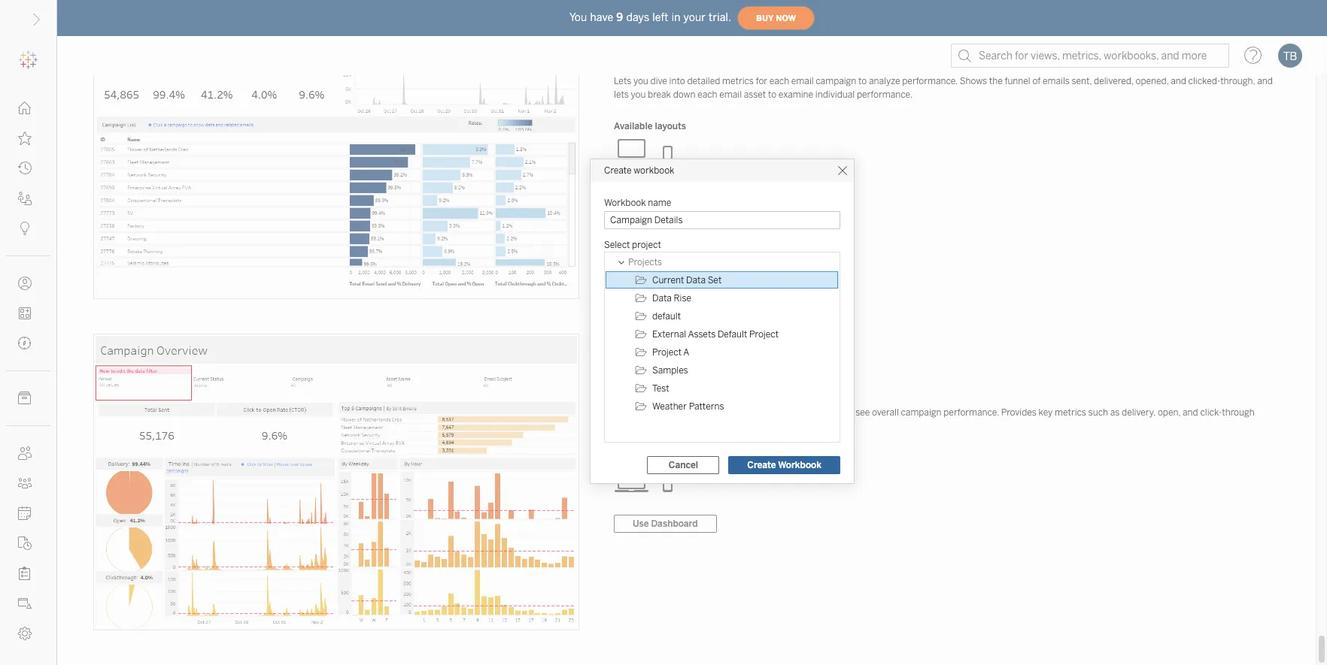 Task type: describe. For each thing, give the bounding box(es) containing it.
create for create workbook
[[747, 460, 776, 471]]

for
[[614, 340, 628, 351]]

break
[[648, 90, 671, 100]]

and down activity
[[639, 421, 655, 432]]

campaigns,
[[757, 408, 804, 418]]

funnel
[[1005, 76, 1031, 87]]

current data set
[[652, 275, 722, 286]]

now
[[776, 13, 796, 23]]

rates,
[[614, 421, 637, 432]]

patterns
[[689, 402, 724, 412]]

open,
[[1158, 408, 1181, 418]]

buy
[[756, 13, 774, 23]]

activity
[[643, 408, 673, 418]]

shows
[[657, 421, 683, 432]]

external assets image
[[18, 392, 32, 406]]

use dashboard
[[633, 519, 698, 530]]

2 available layouts from the top
[[614, 453, 686, 463]]

you inside the campaign overview shows activity for all current email campaigns, helping you see overall campaign performance. provides key metrics such as delivery, open, and click-through rates, and shows trends by date, weekday, and hour.
[[839, 408, 854, 418]]

asset
[[744, 90, 766, 100]]

name
[[648, 198, 671, 208]]

trial.
[[709, 11, 731, 24]]

0 vertical spatial project
[[749, 330, 779, 340]]

9
[[616, 11, 623, 24]]

workbook inside "button"
[[778, 460, 822, 471]]

such
[[1088, 408, 1108, 418]]

default
[[718, 330, 747, 340]]

shows inside the campaign overview shows activity for all current email campaigns, helping you see overall campaign performance. provides key metrics such as delivery, open, and click-through rates, and shows trends by date, weekday, and hour.
[[614, 408, 641, 418]]

0 vertical spatial you
[[633, 76, 648, 87]]

eloqua
[[659, 355, 703, 372]]

external assets default project
[[652, 330, 779, 340]]

1 available from the top
[[614, 121, 653, 132]]

workbook
[[634, 166, 674, 176]]

and right through,
[[1257, 76, 1273, 87]]

for inside the campaign overview shows activity for all current email campaigns, helping you see overall campaign performance. provides key metrics such as delivery, open, and click-through rates, and shows trends by date, weekday, and hour.
[[675, 408, 687, 418]]

and left clicked-
[[1171, 76, 1186, 87]]

test
[[652, 384, 669, 394]]

metrics inside lets you dive into detailed metrics for each email campaign to analyze performance. shows the funnel of emails sent, delivered, opened, and clicked-through, and lets you break down each email asset to examine individual performance.
[[722, 76, 754, 87]]

have
[[590, 11, 613, 24]]

set
[[708, 275, 722, 286]]

0 vertical spatial email
[[791, 76, 814, 87]]

explore image
[[18, 337, 32, 351]]

the
[[989, 76, 1003, 87]]

clicked-
[[1188, 76, 1220, 87]]

1 vertical spatial to
[[768, 90, 777, 100]]

assets
[[688, 330, 716, 340]]

you have 9 days left in your trial.
[[569, 11, 731, 24]]

helping
[[806, 408, 837, 418]]

0 vertical spatial performance.
[[902, 76, 958, 87]]

tasks image
[[18, 567, 32, 581]]

dashboard
[[651, 519, 698, 530]]

and down campaigns,
[[788, 421, 803, 432]]

and left click- in the bottom right of the page
[[1183, 408, 1198, 418]]

project
[[632, 240, 661, 251]]

for inside lets you dive into detailed metrics for each email campaign to analyze performance. shows the funnel of emails sent, delivered, opened, and clicked-through, and lets you break down each email asset to examine individual performance.
[[756, 76, 767, 87]]

create workbook
[[604, 166, 674, 176]]

1 available layouts from the top
[[614, 121, 686, 132]]

laptop image
[[614, 138, 650, 162]]

campaign
[[614, 390, 658, 400]]

buy now button
[[737, 6, 815, 30]]

date,
[[725, 421, 746, 432]]

individual
[[815, 90, 855, 100]]

emails
[[1043, 76, 1070, 87]]

recents image
[[18, 162, 32, 175]]

all
[[689, 408, 698, 418]]

trends
[[685, 421, 711, 432]]

examine
[[779, 90, 813, 100]]

through
[[1222, 408, 1255, 418]]

delivery,
[[1122, 408, 1156, 418]]

email inside the campaign overview shows activity for all current email campaigns, helping you see overall campaign performance. provides key metrics such as delivery, open, and click-through rates, and shows trends by date, weekday, and hour.
[[733, 408, 755, 418]]

buy now
[[756, 13, 796, 23]]

shared with me image
[[18, 192, 32, 205]]

lets
[[614, 90, 629, 100]]

0 vertical spatial each
[[769, 76, 789, 87]]

users image
[[18, 447, 32, 460]]

use dashboard button
[[614, 515, 717, 533]]

performance. inside the campaign overview shows activity for all current email campaigns, helping you see overall campaign performance. provides key metrics such as delivery, open, and click-through rates, and shows trends by date, weekday, and hour.
[[944, 408, 999, 418]]

hour.
[[805, 421, 826, 432]]

lets you dive into detailed metrics for each email campaign to analyze performance. shows the funnel of emails sent, delivered, opened, and clicked-through, and lets you break down each email asset to examine individual performance.
[[614, 76, 1273, 100]]

by
[[713, 421, 723, 432]]

analyze
[[869, 76, 900, 87]]

overview
[[660, 390, 699, 400]]

opened,
[[1136, 76, 1169, 87]]

row group inside create workbook dialog
[[606, 254, 839, 416]]

down
[[673, 90, 696, 100]]

of
[[1033, 76, 1041, 87]]

rise
[[674, 293, 691, 304]]

with
[[647, 340, 666, 351]]



Task type: locate. For each thing, give the bounding box(es) containing it.
layouts
[[655, 121, 686, 132], [655, 453, 686, 463]]

1 horizontal spatial campaign
[[901, 408, 942, 418]]

you
[[633, 76, 648, 87], [631, 90, 646, 100], [839, 408, 854, 418]]

0 vertical spatial shows
[[960, 76, 987, 87]]

schedules image
[[18, 507, 32, 521]]

1 layouts from the top
[[655, 121, 686, 132]]

1 horizontal spatial data
[[686, 275, 706, 286]]

1 horizontal spatial each
[[769, 76, 789, 87]]

0 horizontal spatial data
[[652, 293, 672, 304]]

1 vertical spatial data
[[652, 293, 672, 304]]

layouts up phone image
[[655, 453, 686, 463]]

1 vertical spatial campaign
[[901, 408, 942, 418]]

project right default
[[749, 330, 779, 340]]

each
[[769, 76, 789, 87], [698, 90, 717, 100]]

email up examine
[[791, 76, 814, 87]]

1 vertical spatial project
[[652, 348, 682, 358]]

available layouts up phone icon
[[614, 121, 686, 132]]

data left set
[[686, 275, 706, 286]]

detailed
[[687, 76, 720, 87]]

1 horizontal spatial for
[[756, 76, 767, 87]]

lets
[[614, 76, 631, 87]]

0 vertical spatial data
[[686, 275, 706, 286]]

metrics inside the campaign overview shows activity for all current email campaigns, helping you see overall campaign performance. provides key metrics such as delivery, open, and click-through rates, and shows trends by date, weekday, and hour.
[[1055, 408, 1086, 418]]

Workbook name text field
[[604, 211, 840, 229]]

1 vertical spatial workbook
[[778, 460, 822, 471]]

available up laptop icon
[[614, 121, 653, 132]]

2 vertical spatial performance.
[[944, 408, 999, 418]]

create workbook button
[[729, 457, 840, 475]]

oracle
[[614, 355, 656, 372]]

you left the see on the right of the page
[[839, 408, 854, 418]]

workbook down hour.
[[778, 460, 822, 471]]

0 horizontal spatial for
[[675, 408, 687, 418]]

email up date, on the bottom of the page
[[733, 408, 755, 418]]

for left all
[[675, 408, 687, 418]]

navigation panel element
[[0, 45, 56, 649]]

favorites image
[[18, 132, 32, 145]]

workbook left name
[[604, 198, 646, 208]]

through,
[[1220, 76, 1255, 87]]

0 vertical spatial workbook
[[604, 198, 646, 208]]

project down external
[[652, 348, 682, 358]]

data up default on the top of the page
[[652, 293, 672, 304]]

row group
[[606, 254, 839, 416]]

1 vertical spatial for
[[675, 408, 687, 418]]

delivered,
[[1094, 76, 1134, 87]]

each down detailed
[[698, 90, 717, 100]]

laptop image
[[614, 469, 650, 494]]

0 horizontal spatial each
[[698, 90, 717, 100]]

phone image
[[650, 469, 686, 494]]

1 vertical spatial metrics
[[1055, 408, 1086, 418]]

jobs image
[[18, 537, 32, 551]]

1 horizontal spatial shows
[[960, 76, 987, 87]]

days
[[626, 11, 649, 24]]

0 horizontal spatial project
[[652, 348, 682, 358]]

for
[[756, 76, 767, 87], [675, 408, 687, 418]]

0 vertical spatial available layouts
[[614, 121, 686, 132]]

dive
[[650, 76, 667, 87]]

personal space image
[[18, 277, 32, 290]]

1 horizontal spatial to
[[858, 76, 867, 87]]

for up asset
[[756, 76, 767, 87]]

use
[[633, 519, 649, 530]]

create workbook dialog
[[591, 159, 854, 484]]

site status image
[[18, 597, 32, 611]]

0 vertical spatial to
[[858, 76, 867, 87]]

campaign
[[816, 76, 856, 87], [901, 408, 942, 418]]

0 horizontal spatial to
[[768, 90, 777, 100]]

0 vertical spatial available
[[614, 121, 653, 132]]

email
[[791, 76, 814, 87], [719, 90, 742, 100], [733, 408, 755, 418]]

you
[[569, 11, 587, 24]]

recommendations image
[[18, 222, 32, 235]]

campaign inside lets you dive into detailed metrics for each email campaign to analyze performance. shows the funnel of emails sent, delivered, opened, and clicked-through, and lets you break down each email asset to examine individual performance.
[[816, 76, 856, 87]]

2 available from the top
[[614, 453, 653, 463]]

1 vertical spatial you
[[631, 90, 646, 100]]

shows
[[960, 76, 987, 87], [614, 408, 641, 418]]

you left dive
[[633, 76, 648, 87]]

0 vertical spatial create
[[604, 166, 632, 176]]

use
[[630, 340, 645, 351]]

available layouts
[[614, 121, 686, 132], [614, 453, 686, 463]]

phone image
[[650, 138, 686, 162]]

as
[[1110, 408, 1120, 418]]

campaign overview shows activity for all current email campaigns, helping you see overall campaign performance. provides key metrics such as delivery, open, and click-through rates, and shows trends by date, weekday, and hour.
[[614, 390, 1255, 432]]

cancel button
[[647, 457, 720, 475]]

0 vertical spatial for
[[756, 76, 767, 87]]

1 vertical spatial create
[[747, 460, 776, 471]]

workbook name
[[604, 198, 671, 208]]

1 vertical spatial performance.
[[857, 90, 913, 100]]

email left asset
[[719, 90, 742, 100]]

campaign up individual
[[816, 76, 856, 87]]

cancel
[[669, 460, 698, 471]]

1 vertical spatial layouts
[[655, 453, 686, 463]]

current
[[652, 275, 684, 286]]

default
[[652, 311, 681, 322]]

in
[[672, 11, 681, 24]]

metrics up asset
[[722, 76, 754, 87]]

performance. down analyze
[[857, 90, 913, 100]]

main navigation. press the up and down arrow keys to access links. element
[[0, 93, 56, 649]]

select
[[604, 240, 630, 251]]

2 layouts from the top
[[655, 453, 686, 463]]

data
[[686, 275, 706, 286], [652, 293, 672, 304]]

into
[[669, 76, 685, 87]]

0 vertical spatial campaign
[[816, 76, 856, 87]]

create
[[604, 166, 632, 176], [747, 460, 776, 471]]

shows inside lets you dive into detailed metrics for each email campaign to analyze performance. shows the funnel of emails sent, delivered, opened, and clicked-through, and lets you break down each email asset to examine individual performance.
[[960, 76, 987, 87]]

1 horizontal spatial project
[[749, 330, 779, 340]]

projects
[[628, 257, 662, 268]]

and
[[1171, 76, 1186, 87], [1257, 76, 1273, 87], [1183, 408, 1198, 418], [639, 421, 655, 432], [788, 421, 803, 432]]

create down laptop icon
[[604, 166, 632, 176]]

2 vertical spatial you
[[839, 408, 854, 418]]

key
[[1039, 408, 1053, 418]]

0 vertical spatial layouts
[[655, 121, 686, 132]]

weather
[[652, 402, 687, 412]]

each up examine
[[769, 76, 789, 87]]

current
[[700, 408, 731, 418]]

metrics right the 'key'
[[1055, 408, 1086, 418]]

shows left the
[[960, 76, 987, 87]]

create inside create workbook "button"
[[747, 460, 776, 471]]

weekday,
[[748, 421, 786, 432]]

campaign inside the campaign overview shows activity for all current email campaigns, helping you see overall campaign performance. provides key metrics such as delivery, open, and click-through rates, and shows trends by date, weekday, and hour.
[[901, 408, 942, 418]]

1 horizontal spatial create
[[747, 460, 776, 471]]

shows up rates,
[[614, 408, 641, 418]]

1 vertical spatial email
[[719, 90, 742, 100]]

settings image
[[18, 627, 32, 641]]

home image
[[18, 102, 32, 115]]

data rise
[[652, 293, 691, 304]]

weather patterns
[[652, 402, 724, 412]]

1 vertical spatial available layouts
[[614, 453, 686, 463]]

for use with oracle eloqua
[[614, 340, 703, 372]]

campaign right overall
[[901, 408, 942, 418]]

overall
[[872, 408, 899, 418]]

provides
[[1001, 408, 1037, 418]]

0 horizontal spatial metrics
[[722, 76, 754, 87]]

external
[[652, 330, 686, 340]]

performance.
[[902, 76, 958, 87], [857, 90, 913, 100], [944, 408, 999, 418]]

select project
[[604, 240, 661, 251]]

1 vertical spatial shows
[[614, 408, 641, 418]]

to right asset
[[768, 90, 777, 100]]

available up laptop image
[[614, 453, 653, 463]]

1 vertical spatial each
[[698, 90, 717, 100]]

your
[[684, 11, 706, 24]]

performance. left the "provides"
[[944, 408, 999, 418]]

you right lets
[[631, 90, 646, 100]]

workbook
[[604, 198, 646, 208], [778, 460, 822, 471]]

to
[[858, 76, 867, 87], [768, 90, 777, 100]]

see
[[856, 408, 870, 418]]

0 horizontal spatial create
[[604, 166, 632, 176]]

groups image
[[18, 477, 32, 491]]

create workbook
[[747, 460, 822, 471]]

0 horizontal spatial campaign
[[816, 76, 856, 87]]

row group containing projects
[[606, 254, 839, 416]]

campaign overview image
[[94, 335, 579, 630]]

create for create workbook
[[604, 166, 632, 176]]

available layouts up phone image
[[614, 453, 686, 463]]

samples
[[652, 366, 688, 376]]

collections image
[[18, 307, 32, 320]]

0 vertical spatial metrics
[[722, 76, 754, 87]]

1 horizontal spatial workbook
[[778, 460, 822, 471]]

0 horizontal spatial shows
[[614, 408, 641, 418]]

left
[[652, 11, 669, 24]]

1 vertical spatial available
[[614, 453, 653, 463]]

to left analyze
[[858, 76, 867, 87]]

layouts up phone icon
[[655, 121, 686, 132]]

project
[[749, 330, 779, 340], [652, 348, 682, 358]]

create down weekday,
[[747, 460, 776, 471]]

0 horizontal spatial workbook
[[604, 198, 646, 208]]

a
[[683, 348, 689, 358]]

available
[[614, 121, 653, 132], [614, 453, 653, 463]]

project a
[[652, 348, 689, 358]]

performance. right analyze
[[902, 76, 958, 87]]

campaign details image
[[94, 3, 579, 299]]

1 horizontal spatial metrics
[[1055, 408, 1086, 418]]

sent,
[[1072, 76, 1092, 87]]

2 vertical spatial email
[[733, 408, 755, 418]]

click-
[[1200, 408, 1222, 418]]



Task type: vqa. For each thing, say whether or not it's contained in the screenshot.
redo icon
no



